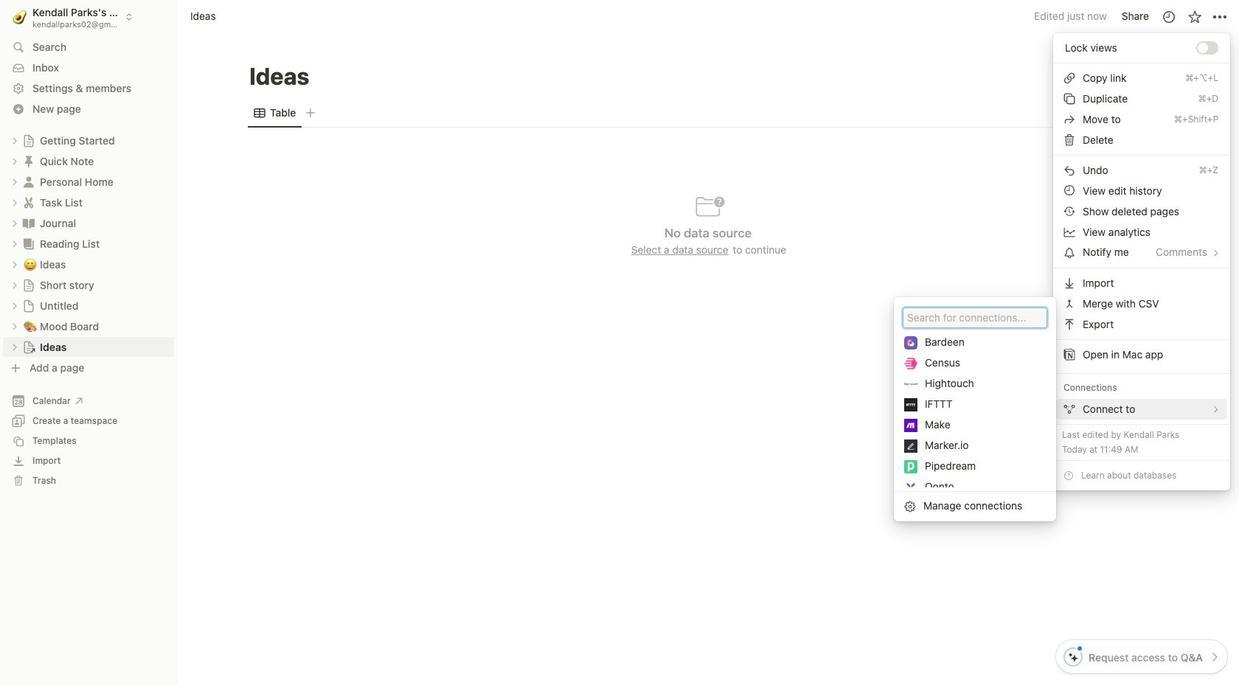 Task type: vqa. For each thing, say whether or not it's contained in the screenshot.
updates image
yes



Task type: locate. For each thing, give the bounding box(es) containing it.
tab
[[248, 103, 302, 124]]

tab list
[[248, 98, 1169, 128]]

menu
[[1054, 33, 1231, 424], [895, 303, 1057, 643]]

updates image
[[1162, 9, 1177, 24]]

🥑 image
[[13, 8, 27, 26]]

Search for connections... text field
[[908, 311, 1044, 325]]



Task type: describe. For each thing, give the bounding box(es) containing it.
favorite image
[[1188, 9, 1203, 24]]



